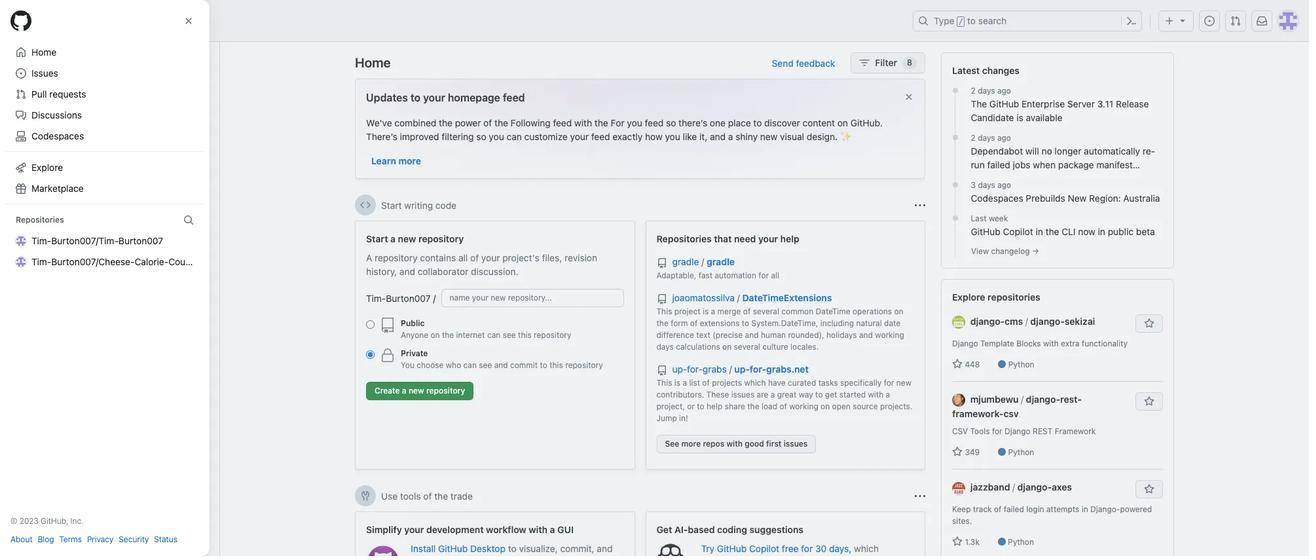 Task type: describe. For each thing, give the bounding box(es) containing it.
create a new repository element
[[366, 232, 624, 406]]

feedback
[[796, 57, 836, 68]]

tim- for tim-burton007 / cheese-calorie-counter
[[31, 149, 51, 160]]

see more repos with good first issues link
[[657, 435, 817, 453]]

difference
[[657, 330, 695, 340]]

dot fill image
[[950, 180, 961, 190]]

the left following
[[495, 117, 508, 128]]

simplify
[[366, 524, 402, 535]]

will
[[1026, 145, 1040, 157]]

following
[[511, 117, 551, 128]]

pull requests
[[31, 88, 86, 100]]

new down writing
[[398, 233, 416, 244]]

start for start writing code
[[381, 200, 402, 211]]

which inside this is a list of projects which have curated tasks specifically for new contributors. these issues are a great way to get started with a project, or to help share the load of working on open source projects. jump in!
[[745, 378, 766, 388]]

github inside 2 days ago the github enterprise server 3.11 release candidate is available
[[990, 98, 1020, 109]]

to inside the when you take actions across github, we'll provide links to that activity here.
[[76, 220, 83, 229]]

2 gradle link from the left
[[707, 256, 735, 267]]

collaborator
[[418, 266, 469, 277]]

status
[[154, 535, 178, 545]]

django-cms / django-sekizai
[[971, 316, 1096, 327]]

0 horizontal spatial activity
[[49, 178, 82, 189]]

of down joaomatossilva / datetimeextensions at the bottom
[[744, 307, 751, 316]]

why am i seeing this? image
[[915, 491, 926, 502]]

who
[[446, 360, 461, 370]]

counter inside "link"
[[169, 256, 203, 267]]

can inside public anyone on the internet can see this repository
[[487, 330, 501, 340]]

0 horizontal spatial repo image
[[380, 318, 396, 334]]

feed up the how
[[645, 117, 664, 128]]

repository up contains
[[419, 233, 464, 244]]

get
[[657, 524, 673, 535]]

new
[[1068, 193, 1087, 204]]

issue opened image
[[1205, 16, 1215, 26]]

when you take actions across github, we'll provide links to that activity here.
[[27, 208, 187, 229]]

/ inside type / to search
[[959, 17, 964, 26]]

issues inside this is a list of projects which have curated tasks specifically for new contributors. these issues are a great way to get started with a project, or to help share the load of working on open source projects. jump in!
[[732, 390, 755, 400]]

dependabot
[[971, 145, 1024, 157]]

share
[[725, 402, 746, 411]]

/ up merge
[[738, 292, 740, 303]]

that inside the when you take actions across github, we'll provide links to that activity here.
[[85, 220, 100, 229]]

copilot inside last week github copilot in the cli now in public beta
[[1004, 226, 1034, 237]]

private you choose who can see and commit to this repository
[[401, 349, 603, 370]]

content
[[803, 117, 835, 128]]

exactly
[[613, 131, 643, 142]]

1 up- from the left
[[673, 364, 687, 375]]

tim-burton007 link
[[31, 130, 163, 141]]

with inside see more repos with good first issues 'link'
[[727, 439, 743, 449]]

is inside 2 days ago the github enterprise server 3.11 release candidate is available
[[1017, 112, 1024, 123]]

new inside button
[[409, 386, 424, 396]]

on down (precise at the right of page
[[723, 342, 732, 352]]

0 vertical spatial repositories
[[34, 77, 89, 88]]

@mjumbewu profile image
[[953, 394, 966, 407]]

to inside the we've combined the power of the following feed with the for you feed so there's one place to discover content on github. there's improved filtering so you can customize your feed exactly how you like it, and a shiny new visual design. ✨
[[754, 117, 762, 128]]

3
[[971, 180, 976, 190]]

github, inside the when you take actions across github, we'll provide links to that activity here.
[[140, 208, 168, 218]]

learn
[[372, 155, 396, 166]]

/ down tim-burton007 link
[[96, 149, 99, 160]]

mjumbewu
[[971, 394, 1019, 405]]

top repositories
[[16, 77, 89, 88]]

is inside this project is a merge of several common datetime operations on the form of  extensions to system.datetime, including natural date difference text (precise and human rounded), holidays and working days calculations on several culture locales.
[[703, 307, 709, 316]]

the inside this project is a merge of several common datetime operations on the form of  extensions to system.datetime, including natural date difference text (precise and human rounded), holidays and working days calculations on several culture locales.
[[657, 318, 669, 328]]

django template blocks with extra functionality
[[953, 339, 1128, 349]]

with inside the we've combined the power of the following feed with the for you feed so there's one place to discover content on github. there's improved filtering so you can customize your feed exactly how you like it, and a shiny new visual design. ✨
[[575, 117, 592, 128]]

2 days ago the github enterprise server 3.11 release candidate is available
[[971, 86, 1150, 123]]

Repository name text field
[[441, 289, 624, 307]]

and down "natural"
[[860, 330, 873, 340]]

axes
[[1052, 482, 1073, 493]]

star this repository image for django-rest- framework-csv
[[1145, 396, 1155, 407]]

0 horizontal spatial codespaces
[[31, 130, 84, 142]]

type
[[934, 15, 955, 26]]

tim- for tim-burton007 /
[[366, 293, 386, 304]]

2 up- from the left
[[735, 364, 750, 375]]

can inside private you choose who can see and commit to this repository
[[464, 360, 477, 370]]

a inside button
[[402, 386, 407, 396]]

to inside private you choose who can see and commit to this repository
[[540, 360, 548, 370]]

for up joaomatossilva / datetimeextensions at the bottom
[[759, 271, 769, 280]]

blog link
[[38, 534, 54, 546]]

culture
[[763, 342, 789, 352]]

open global navigation menu image
[[16, 16, 26, 26]]

you right filtering
[[489, 131, 504, 142]]

try github copilot free for 30 days, link
[[702, 543, 854, 554]]

learn more link
[[372, 155, 421, 166]]

new inside the we've combined the power of the following feed with the for you feed so there's one place to discover content on github. there's improved filtering so you can customize your feed exactly how you like it, and a shiny new visual design. ✨
[[761, 131, 778, 142]]

plus image
[[1165, 16, 1175, 26]]

use tools of the trade
[[381, 490, 473, 502]]

on up date
[[895, 307, 904, 316]]

a up history, at the left of the page
[[391, 233, 396, 244]]

text
[[697, 330, 711, 340]]

pull
[[31, 88, 47, 100]]

cms
[[1005, 316, 1024, 327]]

github inside get ai-based coding suggestions element
[[717, 543, 747, 554]]

explore repositories
[[953, 292, 1041, 303]]

all inside a repository contains all of your project's files, revision history, and collaborator discussion.
[[459, 252, 468, 263]]

issues inside 'link'
[[784, 439, 808, 449]]

explore element
[[942, 52, 1175, 556]]

/ right jazzband
[[1013, 482, 1016, 493]]

you
[[401, 360, 415, 370]]

functionality
[[1082, 339, 1128, 349]]

try github copilot free for 30 days,
[[702, 543, 854, 554]]

this for joaomatossilva
[[657, 307, 673, 316]]

notifications image
[[1257, 16, 1268, 26]]

for inside explore repositories "navigation"
[[993, 427, 1003, 437]]

feed up customize
[[553, 117, 572, 128]]

1 calorie- from the top
[[135, 149, 169, 160]]

with inside simplify your development workflow with a gui element
[[529, 524, 548, 535]]

discover
[[765, 117, 801, 128]]

of right list
[[703, 378, 710, 388]]

and inside the we've combined the power of the following feed with the for you feed so there's one place to discover content on github. there's improved filtering so you can customize your feed exactly how you like it, and a shiny new visual design. ✨
[[710, 131, 726, 142]]

feed left exactly
[[592, 131, 610, 142]]

python for /
[[1009, 360, 1035, 370]]

the inside this is a list of projects which have curated tasks specifically for new contributors. these issues are a great way to get started with a project, or to help share the load of working on open source projects. jump in!
[[748, 402, 760, 411]]

joaomatossilva / datetimeextensions
[[673, 292, 832, 303]]

tim-burton007/cheese-calorie-counter
[[31, 256, 203, 267]]

1 vertical spatial several
[[734, 342, 761, 352]]

explore link
[[10, 157, 199, 178]]

days for the
[[978, 86, 996, 96]]

burton007 for tim-burton007
[[51, 130, 96, 141]]

see more repos with good first issues
[[665, 439, 808, 449]]

manifest
[[1097, 159, 1133, 170]]

lock image
[[380, 348, 396, 364]]

specifically
[[841, 378, 882, 388]]

your inside repositories that need your help element
[[759, 233, 778, 244]]

tim- for tim-burton007/tim-burton007
[[31, 235, 51, 246]]

burton007 for tim-burton007 /
[[386, 293, 431, 304]]

the inside public anyone on the internet can see this repository
[[442, 330, 454, 340]]

a left list
[[683, 378, 687, 388]]

why am i seeing this? image
[[915, 200, 926, 211]]

codespaces link
[[10, 126, 199, 147]]

up-for-grabs link
[[673, 364, 730, 375]]

here.
[[131, 220, 150, 229]]

jazzband
[[971, 482, 1011, 493]]

calculations
[[676, 342, 721, 352]]

repositories that need your help element
[[646, 221, 926, 470]]

tim-burton007/tim-burton007
[[31, 235, 163, 246]]

github inside last week github copilot in the cli now in public beta
[[971, 226, 1001, 237]]

to left search
[[968, 15, 976, 26]]

of down project in the bottom right of the page
[[690, 318, 698, 328]]

0 horizontal spatial home
[[31, 47, 57, 58]]

desktop
[[471, 543, 506, 554]]

datetime
[[816, 307, 851, 316]]

to up combined
[[411, 92, 421, 104]]

cheese calorie counter image
[[16, 149, 26, 160]]

these
[[707, 390, 729, 400]]

actions
[[84, 208, 111, 218]]

0 vertical spatial several
[[753, 307, 780, 316]]

project
[[675, 307, 701, 316]]

to left get
[[816, 390, 823, 400]]

and left human
[[745, 330, 759, 340]]

more for learn
[[399, 155, 421, 166]]

like
[[683, 131, 697, 142]]

install github desktop
[[411, 543, 508, 554]]

send
[[772, 57, 794, 68]]

0 vertical spatial django
[[953, 339, 979, 349]]

command palette image
[[1127, 16, 1137, 26]]

we've combined the power of the following feed with the for you feed so there's one place to discover content on github. there's improved filtering so you can customize your feed exactly how you like it, and a shiny new visual design. ✨
[[366, 117, 883, 142]]

attempts
[[1047, 505, 1080, 515]]

python for django-
[[1008, 538, 1035, 547]]

adaptable,
[[657, 271, 697, 280]]

about link
[[10, 534, 33, 546]]

git pull request image
[[1231, 16, 1242, 26]]

common
[[782, 307, 814, 316]]

repository inside button
[[427, 386, 465, 396]]

0 vertical spatial so
[[666, 117, 676, 128]]

the up filtering
[[439, 117, 453, 128]]

tasks
[[819, 378, 838, 388]]

/ right mjumbewu
[[1022, 394, 1024, 405]]

gradle / gradle
[[673, 256, 735, 267]]

new inside this is a list of projects which have curated tasks specifically for new contributors. these issues are a great way to get started with a project, or to help share the load of working on open source projects. jump in!
[[897, 378, 912, 388]]

a right the are
[[771, 390, 775, 400]]

0 vertical spatial repo image
[[657, 294, 667, 305]]

on inside public anyone on the internet can see this repository
[[431, 330, 440, 340]]

customize
[[525, 131, 568, 142]]

create a new repository
[[375, 386, 465, 396]]

/ inside create a new repository element
[[433, 293, 436, 304]]

feed up following
[[503, 92, 525, 104]]

powered
[[1121, 505, 1153, 515]]

1 vertical spatial that
[[714, 233, 732, 244]]

django- up login
[[1018, 482, 1052, 493]]

django- up django template blocks with extra functionality
[[1031, 316, 1065, 327]]

csv tools for django rest framework
[[953, 427, 1096, 437]]

install github desktop link
[[411, 543, 508, 554]]

the inside last week github copilot in the cli now in public beta
[[1046, 226, 1060, 237]]

django- inside django-rest- framework-csv
[[1027, 394, 1061, 405]]

x image
[[904, 92, 915, 102]]

0 horizontal spatial github,
[[41, 516, 68, 526]]

blog
[[38, 535, 54, 545]]

days inside this project is a merge of several common datetime operations on the form of  extensions to system.datetime, including natural date difference text (precise and human rounded), holidays and working days calculations on several culture locales.
[[657, 342, 674, 352]]

first
[[767, 439, 782, 449]]

commit,
[[561, 543, 595, 554]]

see inside private you choose who can see and commit to this repository
[[479, 360, 492, 370]]

a left gui
[[550, 524, 555, 535]]

get ai-based coding suggestions element
[[646, 512, 926, 556]]

activity inside the when you take actions across github, we'll provide links to that activity here.
[[102, 220, 129, 229]]

of down great
[[780, 402, 787, 411]]

burton007 for tim-burton007 / cheese-calorie-counter
[[51, 149, 96, 160]]

→
[[1033, 246, 1040, 256]]

automation
[[715, 271, 757, 280]]

github desktop image
[[366, 545, 401, 556]]

this for up-for-grabs
[[657, 378, 673, 388]]

which inside get ai-based coding suggestions element
[[702, 543, 905, 556]]

Find a repository… text field
[[16, 97, 204, 118]]

framework
[[1055, 427, 1096, 437]]

start a new repository
[[366, 233, 464, 244]]

create
[[375, 386, 400, 396]]

repositories for repositories
[[16, 215, 64, 225]]

privacy link
[[87, 534, 114, 546]]

of right tools
[[424, 490, 432, 502]]



Task type: locate. For each thing, give the bounding box(es) containing it.
django- up rest at right
[[1027, 394, 1061, 405]]

1 vertical spatial copilot
[[750, 543, 780, 554]]

tim- for tim-burton007
[[31, 130, 51, 141]]

way
[[799, 390, 814, 400]]

view changelog → link
[[972, 246, 1040, 256]]

for inside get ai-based coding suggestions element
[[802, 543, 813, 554]]

1 for- from the left
[[687, 364, 703, 375]]

dot fill image for github copilot in the cli now in public beta
[[950, 213, 961, 223]]

your inside the we've combined the power of the following feed with the for you feed so there's one place to discover content on github. there's improved filtering so you can customize your feed exactly how you like it, and a shiny new visual design. ✨
[[570, 131, 589, 142]]

1 vertical spatial repo image
[[657, 366, 667, 376]]

ago down latest changes
[[998, 86, 1012, 96]]

1 horizontal spatial working
[[876, 330, 905, 340]]

explore for explore
[[31, 162, 63, 173]]

counter down we'll
[[169, 256, 203, 267]]

tools image
[[360, 491, 371, 501]]

up-for-grabs.net link
[[735, 364, 809, 375]]

simplify your development workflow with a gui element
[[355, 512, 635, 556]]

python down blocks
[[1009, 360, 1035, 370]]

repo image up adaptable,
[[657, 258, 667, 269]]

ago inside 2 days ago the github enterprise server 3.11 release candidate is available
[[998, 86, 1012, 96]]

1 horizontal spatial codespaces
[[971, 193, 1024, 204]]

repo image
[[657, 258, 667, 269], [657, 366, 667, 376]]

all up datetimeextensions
[[771, 271, 780, 280]]

is inside this is a list of projects which have curated tasks specifically for new contributors. these issues are a great way to get started with a project, or to help share the load of working on open source projects. jump in!
[[675, 378, 681, 388]]

working inside this project is a merge of several common datetime operations on the form of  extensions to system.datetime, including natural date difference text (precise and human rounded), holidays and working days calculations on several culture locales.
[[876, 330, 905, 340]]

contains
[[420, 252, 456, 263]]

this project is a merge of several common datetime operations on the form of  extensions to system.datetime, including natural date difference text (precise and human rounded), holidays and working days calculations on several culture locales.
[[657, 307, 905, 352]]

about blog terms privacy security status
[[10, 535, 178, 545]]

2 inside 2 days ago the github enterprise server 3.11 release candidate is available
[[971, 86, 976, 96]]

0 vertical spatial issues
[[732, 390, 755, 400]]

1 vertical spatial 2
[[971, 133, 976, 143]]

filter image
[[860, 58, 870, 68]]

get
[[825, 390, 838, 400]]

1 horizontal spatial in
[[1082, 505, 1089, 515]]

you left like
[[665, 131, 681, 142]]

grabs
[[703, 364, 727, 375]]

0 vertical spatial changes
[[983, 65, 1020, 76]]

/ right type
[[959, 17, 964, 26]]

close image
[[183, 16, 194, 26]]

issues right first
[[784, 439, 808, 449]]

can inside the we've combined the power of the following feed with the for you feed so there's one place to discover content on github. there's improved filtering so you can customize your feed exactly how you like it, and a shiny new visual design. ✨
[[507, 131, 522, 142]]

to up (precise at the right of page
[[742, 318, 750, 328]]

of up discussion.
[[471, 252, 479, 263]]

copilot
[[1004, 226, 1034, 237], [750, 543, 780, 554]]

django down csv
[[1005, 427, 1031, 437]]

1 vertical spatial repo image
[[380, 318, 396, 334]]

issues
[[732, 390, 755, 400], [784, 439, 808, 449]]

for left 30
[[802, 543, 813, 554]]

this inside public anyone on the internet can see this repository
[[518, 330, 532, 340]]

gradle up adaptable,
[[673, 256, 699, 267]]

1 counter from the top
[[169, 149, 203, 160]]

1 vertical spatial can
[[487, 330, 501, 340]]

and inside a repository contains all of your project's files, revision history, and collaborator discussion.
[[400, 266, 415, 277]]

repositories for repositories that need your help
[[657, 233, 712, 244]]

source
[[853, 402, 878, 411]]

1 horizontal spatial see
[[503, 330, 516, 340]]

1 gradle link from the left
[[673, 256, 702, 267]]

natural
[[857, 318, 882, 328]]

1 horizontal spatial activity
[[102, 220, 129, 229]]

see right who at the left bottom of the page
[[479, 360, 492, 370]]

several down (precise at the right of page
[[734, 342, 761, 352]]

python
[[1009, 360, 1035, 370], [1009, 448, 1035, 458], [1008, 538, 1035, 547]]

up- up projects at the bottom of the page
[[735, 364, 750, 375]]

trade
[[451, 490, 473, 502]]

0 vertical spatial that
[[85, 220, 100, 229]]

repository up history, at the left of the page
[[375, 252, 418, 263]]

ago inside 2 days ago dependabot will no longer automatically re- run failed jobs when package manifest changes
[[998, 133, 1012, 143]]

more inside 'link'
[[682, 439, 701, 449]]

2 calorie- from the top
[[135, 256, 169, 267]]

1 vertical spatial failed
[[1004, 505, 1025, 515]]

more right see
[[682, 439, 701, 449]]

0 vertical spatial activity
[[49, 178, 82, 189]]

0 vertical spatial star image
[[953, 359, 963, 370]]

0 horizontal spatial so
[[477, 131, 487, 142]]

to right or
[[697, 402, 705, 411]]

a right 'create'
[[402, 386, 407, 396]]

github inside simplify your development workflow with a gui element
[[438, 543, 468, 554]]

repo image
[[657, 294, 667, 305], [380, 318, 396, 334]]

this inside this project is a merge of several common datetime operations on the form of  extensions to system.datetime, including natural date difference text (precise and human rounded), holidays and working days calculations on several culture locales.
[[657, 307, 673, 316]]

so left there's
[[666, 117, 676, 128]]

2 vertical spatial dot fill image
[[950, 213, 961, 223]]

changes
[[983, 65, 1020, 76], [971, 173, 1007, 184]]

list
[[68, 10, 906, 31]]

several
[[753, 307, 780, 316], [734, 342, 761, 352]]

more right learn
[[399, 155, 421, 166]]

see inside public anyone on the internet can see this repository
[[503, 330, 516, 340]]

1 horizontal spatial issues
[[784, 439, 808, 449]]

issues up share
[[732, 390, 755, 400]]

0 vertical spatial calorie-
[[135, 149, 169, 160]]

2 vertical spatial is
[[675, 378, 681, 388]]

and down one
[[710, 131, 726, 142]]

dot fill image for the github enterprise server 3.11 release candidate is available
[[950, 85, 961, 96]]

have
[[769, 378, 786, 388]]

sekizai
[[1065, 316, 1096, 327]]

changelog
[[992, 246, 1030, 256]]

with up visualize,
[[529, 524, 548, 535]]

2 up the
[[971, 86, 976, 96]]

copilot inside get ai-based coding suggestions element
[[750, 543, 780, 554]]

date
[[885, 318, 901, 328]]

days inside 2 days ago dependabot will no longer automatically re- run failed jobs when package manifest changes
[[978, 133, 996, 143]]

repo image for up-for-grabs
[[657, 366, 667, 376]]

dot fill image down latest on the top right
[[950, 85, 961, 96]]

1 vertical spatial calorie-
[[135, 256, 169, 267]]

beta
[[1137, 226, 1156, 237]]

0 horizontal spatial copilot
[[750, 543, 780, 554]]

0 vertical spatial working
[[876, 330, 905, 340]]

failed
[[988, 159, 1011, 170], [1004, 505, 1025, 515]]

tim burton007 image
[[16, 130, 26, 141]]

448
[[963, 360, 981, 370]]

on down get
[[821, 402, 830, 411]]

2 up dependabot
[[971, 133, 976, 143]]

in inside keep track of failed login attempts in django-powered sites.
[[1082, 505, 1089, 515]]

2 star image from the top
[[953, 447, 963, 458]]

repositories that need your help
[[657, 233, 800, 244]]

0 vertical spatial can
[[507, 131, 522, 142]]

Top Repositories search field
[[16, 97, 204, 118]]

0 horizontal spatial issues
[[732, 390, 755, 400]]

a up projects.
[[886, 390, 891, 400]]

3 dot fill image from the top
[[950, 213, 961, 223]]

including
[[821, 318, 854, 328]]

0 vertical spatial this
[[518, 330, 532, 340]]

1 vertical spatial star image
[[953, 447, 963, 458]]

tim-
[[31, 130, 51, 141], [31, 149, 51, 160], [31, 235, 51, 246], [31, 256, 51, 267], [366, 293, 386, 304]]

rest-
[[1061, 394, 1082, 405]]

dot fill image
[[950, 85, 961, 96], [950, 132, 961, 143], [950, 213, 961, 223]]

coding
[[718, 524, 748, 535]]

star image up @mjumbewu profile image
[[953, 359, 963, 370]]

calorie- down codespaces link
[[135, 149, 169, 160]]

the left cli
[[1046, 226, 1060, 237]]

explore inside explore repositories "navigation"
[[953, 292, 986, 303]]

star image
[[953, 537, 963, 547]]

django
[[953, 339, 979, 349], [1005, 427, 1031, 437]]

1 vertical spatial changes
[[971, 173, 1007, 184]]

2 horizontal spatial in
[[1099, 226, 1106, 237]]

jazzband / django-axes
[[971, 482, 1073, 493]]

1 vertical spatial working
[[790, 402, 819, 411]]

@jazzband profile image
[[953, 482, 966, 495]]

ago for is
[[998, 86, 1012, 96]]

github down last
[[971, 226, 1001, 237]]

terms
[[59, 535, 82, 545]]

with
[[575, 117, 592, 128], [1044, 339, 1059, 349], [869, 390, 884, 400], [727, 439, 743, 449], [529, 524, 548, 535]]

star image down csv
[[953, 447, 963, 458]]

on right 'anyone'
[[431, 330, 440, 340]]

0 horizontal spatial help
[[707, 402, 723, 411]]

0 horizontal spatial can
[[464, 360, 477, 370]]

1 vertical spatial activity
[[102, 220, 129, 229]]

tim- inside create a new repository element
[[366, 293, 386, 304]]

of right track
[[995, 505, 1002, 515]]

0 horizontal spatial django
[[953, 339, 979, 349]]

2 2 from the top
[[971, 133, 976, 143]]

repositories up gradle / gradle
[[657, 233, 712, 244]]

is down joaomatossilva link at the bottom of the page
[[703, 307, 709, 316]]

and inside to visualize, commit, and
[[597, 543, 613, 554]]

track
[[974, 505, 992, 515]]

1 vertical spatial repositories
[[16, 215, 64, 225]]

explore for explore repositories
[[953, 292, 986, 303]]

counter up we'll
[[169, 149, 203, 160]]

codespaces up week
[[971, 193, 1024, 204]]

on inside the we've combined the power of the following feed with the for you feed so there's one place to discover content on github. there's improved filtering so you can customize your feed exactly how you like it, and a shiny new visual design. ✨
[[838, 117, 849, 128]]

of inside keep track of failed login attempts in django-powered sites.
[[995, 505, 1002, 515]]

calorie- down here.
[[135, 256, 169, 267]]

1 star this repository image from the top
[[1145, 396, 1155, 407]]

see up private you choose who can see and commit to this repository
[[503, 330, 516, 340]]

django up '448'
[[953, 339, 979, 349]]

days up dependabot
[[978, 133, 996, 143]]

0 vertical spatial this
[[657, 307, 673, 316]]

0 horizontal spatial gradle
[[673, 256, 699, 267]]

0 horizontal spatial working
[[790, 402, 819, 411]]

in!
[[680, 413, 689, 423]]

inc.
[[70, 516, 84, 526]]

in
[[1036, 226, 1044, 237], [1099, 226, 1106, 237], [1082, 505, 1089, 515]]

last week github copilot in the cli now in public beta
[[971, 214, 1156, 237]]

2 counter from the top
[[169, 256, 203, 267]]

there's
[[679, 117, 708, 128]]

0 vertical spatial repo image
[[657, 258, 667, 269]]

your up combined
[[423, 92, 446, 104]]

1 vertical spatial is
[[703, 307, 709, 316]]

of right power
[[484, 117, 492, 128]]

repos
[[703, 439, 725, 449]]

star this repository image
[[1145, 318, 1155, 329]]

2 for dependabot will no longer automatically re- run failed jobs when package manifest changes
[[971, 133, 976, 143]]

1 star image from the top
[[953, 359, 963, 370]]

all up collaborator
[[459, 252, 468, 263]]

open
[[833, 402, 851, 411]]

1 2 from the top
[[971, 86, 976, 96]]

2 repo image from the top
[[657, 366, 667, 376]]

activity down the across on the top
[[102, 220, 129, 229]]

to inside this project is a merge of several common datetime operations on the form of  extensions to system.datetime, including natural date difference text (precise and human rounded), holidays and working days calculations on several culture locales.
[[742, 318, 750, 328]]

2 for- from the left
[[750, 364, 767, 375]]

and inside private you choose who can see and commit to this repository
[[495, 360, 508, 370]]

1 horizontal spatial all
[[771, 271, 780, 280]]

1 vertical spatial star this repository image
[[1145, 484, 1155, 495]]

1 horizontal spatial django
[[1005, 427, 1031, 437]]

explore up @django-cms profile 'icon'
[[953, 292, 986, 303]]

combined
[[395, 117, 437, 128]]

github copilot in the cli now in public beta link
[[971, 225, 1164, 239]]

ago inside 3 days ago codespaces prebuilds new region: australia
[[998, 180, 1012, 190]]

/ up the "fast"
[[702, 256, 705, 267]]

1 vertical spatial github,
[[41, 516, 68, 526]]

2 inside 2 days ago dependabot will no longer automatically re- run failed jobs when package manifest changes
[[971, 133, 976, 143]]

code image
[[360, 200, 371, 210]]

github,
[[140, 208, 168, 218], [41, 516, 68, 526]]

1 repo image from the top
[[657, 258, 667, 269]]

history,
[[366, 266, 397, 277]]

filter
[[876, 57, 898, 68]]

days inside 3 days ago codespaces prebuilds new region: australia
[[979, 180, 996, 190]]

explore repositories navigation
[[942, 279, 1175, 556]]

shiny
[[736, 131, 758, 142]]

2 vertical spatial ago
[[998, 180, 1012, 190]]

files,
[[542, 252, 562, 263]]

1 vertical spatial python
[[1009, 448, 1035, 458]]

anyone
[[401, 330, 429, 340]]

choose
[[417, 360, 444, 370]]

this inside private you choose who can see and commit to this repository
[[550, 360, 563, 370]]

repository inside public anyone on the internet can see this repository
[[534, 330, 572, 340]]

keep track of failed login attempts in django-powered sites.
[[953, 505, 1153, 526]]

code
[[436, 200, 457, 211]]

take
[[66, 208, 82, 218]]

your inside simplify your development workflow with a gui element
[[404, 524, 424, 535]]

ago for failed
[[998, 133, 1012, 143]]

is left available
[[1017, 112, 1024, 123]]

your right 'need'
[[759, 233, 778, 244]]

working inside this is a list of projects which have curated tasks specifically for new contributors. these issues are a great way to get started with a project, or to help share the load of working on open source projects. jump in!
[[790, 402, 819, 411]]

recent
[[16, 178, 47, 189]]

tim-burton007/tim-burton007 link
[[10, 231, 199, 252]]

star image for django-cms / django-sekizai
[[953, 359, 963, 370]]

1 horizontal spatial this
[[550, 360, 563, 370]]

of inside a repository contains all of your project's files, revision history, and collaborator discussion.
[[471, 252, 479, 263]]

and right commit,
[[597, 543, 613, 554]]

0 vertical spatial ago
[[998, 86, 1012, 96]]

of inside the we've combined the power of the following feed with the for you feed so there's one place to discover content on github. there's improved filtering so you can customize your feed exactly how you like it, and a shiny new visual design. ✨
[[484, 117, 492, 128]]

None radio
[[366, 320, 375, 329], [366, 351, 375, 359], [366, 320, 375, 329], [366, 351, 375, 359]]

dialog containing home
[[0, 0, 210, 556]]

so down power
[[477, 131, 487, 142]]

0 horizontal spatial up-
[[673, 364, 687, 375]]

repositories
[[34, 77, 89, 88], [16, 215, 64, 225], [657, 233, 712, 244]]

dot fill image for dependabot will no longer automatically re- run failed jobs when package manifest changes
[[950, 132, 961, 143]]

1 vertical spatial counter
[[169, 256, 203, 267]]

0 horizontal spatial in
[[1036, 226, 1044, 237]]

to right commit
[[540, 360, 548, 370]]

codespaces
[[31, 130, 84, 142], [971, 193, 1024, 204]]

changes right latest on the top right
[[983, 65, 1020, 76]]

can right internet at the left of page
[[487, 330, 501, 340]]

0 vertical spatial codespaces
[[31, 130, 84, 142]]

burton007 inside tim-burton007/tim-burton007 link
[[119, 235, 163, 246]]

you up exactly
[[627, 117, 643, 128]]

star image
[[953, 359, 963, 370], [953, 447, 963, 458]]

failed inside 2 days ago dependabot will no longer automatically re- run failed jobs when package manifest changes
[[988, 159, 1011, 170]]

1 vertical spatial which
[[702, 543, 905, 556]]

counter
[[169, 149, 203, 160], [169, 256, 203, 267]]

start for start a new repository
[[366, 233, 388, 244]]

all inside repositories that need your help element
[[771, 271, 780, 280]]

on inside this is a list of projects which have curated tasks specifically for new contributors. these issues are a great way to get started with a project, or to help share the load of working on open source projects. jump in!
[[821, 402, 830, 411]]

home up issues
[[31, 47, 57, 58]]

1 vertical spatial codespaces
[[971, 193, 1024, 204]]

the github enterprise server 3.11 release candidate is available link
[[971, 97, 1164, 124]]

django- up the template
[[971, 316, 1005, 327]]

with inside this is a list of projects which have curated tasks specifically for new contributors. these issues are a great way to get started with a project, or to help share the load of working on open source projects. jump in!
[[869, 390, 884, 400]]

the left trade
[[435, 490, 448, 502]]

0 vertical spatial which
[[745, 378, 766, 388]]

burton007 down tim-burton007 in the left of the page
[[51, 149, 96, 160]]

©
[[10, 516, 17, 526]]

0 vertical spatial 2
[[971, 86, 976, 96]]

region:
[[1090, 193, 1122, 204]]

jobs
[[1013, 159, 1031, 170]]

github down the development at the bottom of the page
[[438, 543, 468, 554]]

codespaces inside 3 days ago codespaces prebuilds new region: australia
[[971, 193, 1024, 204]]

/ right cms
[[1026, 316, 1029, 327]]

2 vertical spatial repositories
[[657, 233, 712, 244]]

for inside this is a list of projects which have curated tasks specifically for new contributors. these issues are a great way to get started with a project, or to help share the load of working on open source projects. jump in!
[[884, 378, 895, 388]]

30
[[816, 543, 827, 554]]

1 this from the top
[[657, 307, 673, 316]]

keep
[[953, 505, 971, 515]]

repository up commit
[[534, 330, 572, 340]]

repositories
[[988, 292, 1041, 303]]

burton007 inside create a new repository element
[[386, 293, 431, 304]]

australia
[[1124, 193, 1161, 204]]

the
[[439, 117, 453, 128], [495, 117, 508, 128], [595, 117, 609, 128], [1046, 226, 1060, 237], [657, 318, 669, 328], [442, 330, 454, 340], [748, 402, 760, 411], [435, 490, 448, 502]]

1 vertical spatial start
[[366, 233, 388, 244]]

0 vertical spatial python
[[1009, 360, 1035, 370]]

can
[[507, 131, 522, 142], [487, 330, 501, 340], [464, 360, 477, 370]]

1 horizontal spatial is
[[703, 307, 709, 316]]

1 horizontal spatial repo image
[[657, 294, 667, 305]]

the left form
[[657, 318, 669, 328]]

days for codespaces
[[979, 180, 996, 190]]

0 vertical spatial copilot
[[1004, 226, 1034, 237]]

in up →
[[1036, 226, 1044, 237]]

0 horizontal spatial that
[[85, 220, 100, 229]]

2 horizontal spatial is
[[1017, 112, 1024, 123]]

this inside this is a list of projects which have curated tasks specifically for new contributors. these issues are a great way to get started with a project, or to help share the load of working on open source projects. jump in!
[[657, 378, 673, 388]]

1 horizontal spatial home
[[355, 55, 391, 70]]

dialog
[[0, 0, 210, 556]]

you inside the when you take actions across github, we'll provide links to that activity here.
[[50, 208, 64, 218]]

2 dot fill image from the top
[[950, 132, 961, 143]]

0 horizontal spatial is
[[675, 378, 681, 388]]

star this repository image
[[1145, 396, 1155, 407], [1145, 484, 1155, 495]]

burton007 down discussions
[[51, 130, 96, 141]]

to inside to visualize, commit, and
[[508, 543, 517, 554]]

/ up projects at the bottom of the page
[[730, 364, 732, 375]]

2 star this repository image from the top
[[1145, 484, 1155, 495]]

your inside a repository contains all of your project's files, revision history, and collaborator discussion.
[[482, 252, 500, 263]]

repository
[[419, 233, 464, 244], [375, 252, 418, 263], [534, 330, 572, 340], [566, 360, 603, 370], [427, 386, 465, 396]]

top
[[16, 77, 32, 88]]

star image for mjumbewu /
[[953, 447, 963, 458]]

days inside 2 days ago the github enterprise server 3.11 release candidate is available
[[978, 86, 996, 96]]

security link
[[119, 534, 149, 546]]

1 horizontal spatial copilot
[[1004, 226, 1034, 237]]

repositories left take
[[16, 215, 64, 225]]

0 horizontal spatial for-
[[687, 364, 703, 375]]

1 horizontal spatial for-
[[750, 364, 767, 375]]

repository inside a repository contains all of your project's files, revision history, and collaborator discussion.
[[375, 252, 418, 263]]

repository down who at the left bottom of the page
[[427, 386, 465, 396]]

github, up blog
[[41, 516, 68, 526]]

3 python from the top
[[1008, 538, 1035, 547]]

repo image for gradle
[[657, 258, 667, 269]]

1 horizontal spatial can
[[487, 330, 501, 340]]

server
[[1068, 98, 1096, 109]]

tim- for tim-burton007/cheese-calorie-counter
[[31, 256, 51, 267]]

private
[[401, 349, 428, 358]]

1 horizontal spatial more
[[682, 439, 701, 449]]

1 vertical spatial issues
[[784, 439, 808, 449]]

days right 3
[[979, 180, 996, 190]]

tim- inside "link"
[[31, 256, 51, 267]]

ago up dependabot
[[998, 133, 1012, 143]]

list
[[690, 378, 700, 388]]

this right commit
[[550, 360, 563, 370]]

0 vertical spatial start
[[381, 200, 402, 211]]

1 horizontal spatial gradle
[[707, 256, 735, 267]]

changes inside 2 days ago dependabot will no longer automatically re- run failed jobs when package manifest changes
[[971, 173, 1007, 184]]

2 python from the top
[[1009, 448, 1035, 458]]

for right 'tools' at the bottom right
[[993, 427, 1003, 437]]

repository inside private you choose who can see and commit to this repository
[[566, 360, 603, 370]]

form
[[671, 318, 688, 328]]

1 horizontal spatial help
[[781, 233, 800, 244]]

with inside explore repositories "navigation"
[[1044, 339, 1059, 349]]

1 python from the top
[[1009, 360, 1035, 370]]

week
[[989, 214, 1009, 223]]

which
[[745, 378, 766, 388], [702, 543, 905, 556]]

copilot down suggestions
[[750, 543, 780, 554]]

1 vertical spatial so
[[477, 131, 487, 142]]

0 vertical spatial is
[[1017, 112, 1024, 123]]

your right customize
[[570, 131, 589, 142]]

1 gradle from the left
[[673, 256, 699, 267]]

1 vertical spatial dot fill image
[[950, 132, 961, 143]]

explore inside explore link
[[31, 162, 63, 173]]

0 vertical spatial dot fill image
[[950, 85, 961, 96]]

more for see
[[682, 439, 701, 449]]

2 vertical spatial python
[[1008, 538, 1035, 547]]

2 this from the top
[[657, 378, 673, 388]]

github up candidate
[[990, 98, 1020, 109]]

burton007/cheese-
[[51, 256, 135, 267]]

1 horizontal spatial so
[[666, 117, 676, 128]]

a inside this project is a merge of several common datetime operations on the form of  extensions to system.datetime, including natural date difference text (precise and human rounded), holidays and working days calculations on several culture locales.
[[711, 307, 716, 316]]

python down csv tools for django rest framework
[[1009, 448, 1035, 458]]

is
[[1017, 112, 1024, 123], [703, 307, 709, 316], [675, 378, 681, 388]]

calorie- inside "link"
[[135, 256, 169, 267]]

start inside create a new repository element
[[366, 233, 388, 244]]

@django-cms profile image
[[953, 316, 966, 329]]

days for dependabot
[[978, 133, 996, 143]]

triangle down image
[[1178, 15, 1189, 26]]

1 vertical spatial this
[[657, 378, 673, 388]]

2 for the github enterprise server 3.11 release candidate is available
[[971, 86, 976, 96]]

a left 'shiny'
[[729, 131, 734, 142]]

the left the for
[[595, 117, 609, 128]]

star this repository image for django-axes
[[1145, 484, 1155, 495]]

0 vertical spatial counter
[[169, 149, 203, 160]]

failed left login
[[1004, 505, 1025, 515]]

start up "a" at the left top of the page
[[366, 233, 388, 244]]

a inside the we've combined the power of the following feed with the for you feed so there's one place to discover content on github. there's improved filtering so you can customize your feed exactly how you like it, and a shiny new visual design. ✨
[[729, 131, 734, 142]]

1 vertical spatial explore
[[953, 292, 986, 303]]

a
[[729, 131, 734, 142], [391, 233, 396, 244], [711, 307, 716, 316], [683, 378, 687, 388], [402, 386, 407, 396], [771, 390, 775, 400], [886, 390, 891, 400], [550, 524, 555, 535]]

marketplace
[[31, 183, 84, 194]]

0 horizontal spatial all
[[459, 252, 468, 263]]

1 vertical spatial ago
[[998, 133, 1012, 143]]

help inside this is a list of projects which have curated tasks specifically for new contributors. these issues are a great way to get started with a project, or to help share the load of working on open source projects. jump in!
[[707, 402, 723, 411]]

1 dot fill image from the top
[[950, 85, 961, 96]]

human
[[761, 330, 786, 340]]

1 horizontal spatial that
[[714, 233, 732, 244]]

2 gradle from the left
[[707, 256, 735, 267]]

github down coding in the right bottom of the page
[[717, 543, 747, 554]]

new down you
[[409, 386, 424, 396]]

repositories list
[[10, 231, 203, 273]]

1 vertical spatial this
[[550, 360, 563, 370]]

django-
[[971, 316, 1005, 327], [1031, 316, 1065, 327], [1027, 394, 1061, 405], [1018, 482, 1052, 493]]

2023
[[20, 516, 39, 526]]

new up projects.
[[897, 378, 912, 388]]

0 vertical spatial all
[[459, 252, 468, 263]]

start right code image on the left top of page
[[381, 200, 402, 211]]

public
[[1109, 226, 1134, 237]]

1 horizontal spatial up-
[[735, 364, 750, 375]]

this is a list of projects which have curated tasks specifically for new contributors. these issues are a great way to get started with a project, or to help share the load of working on open source projects. jump in!
[[657, 378, 913, 423]]

failed inside keep track of failed login attempts in django-powered sites.
[[1004, 505, 1025, 515]]

issues
[[31, 67, 58, 79]]

help
[[781, 233, 800, 244], [707, 402, 723, 411]]



Task type: vqa. For each thing, say whether or not it's contained in the screenshot.


